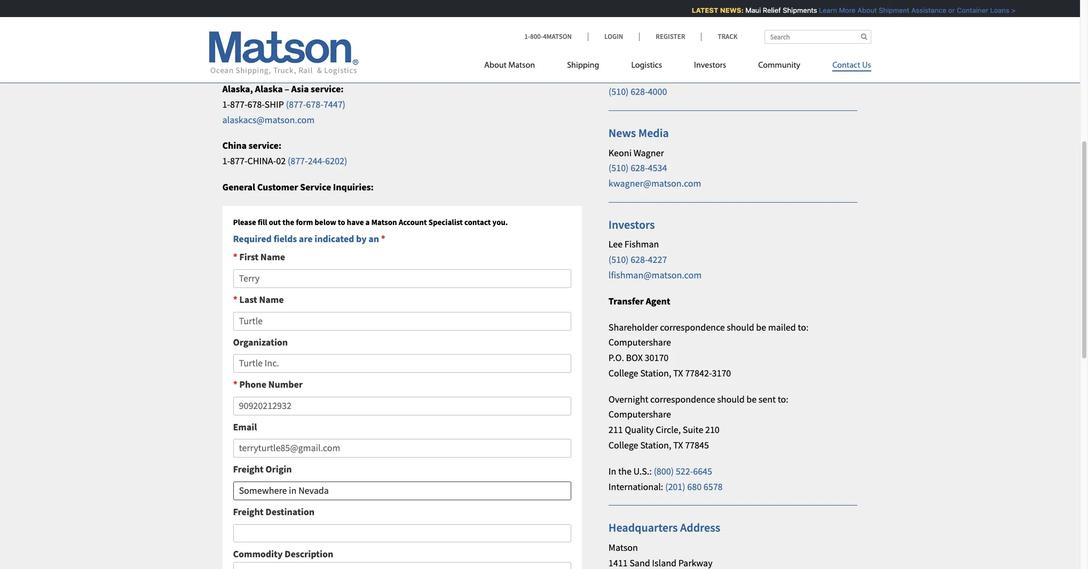 Task type: vqa. For each thing, say whether or not it's contained in the screenshot.
(510) in Corporate Office (510) 628-4000
yes



Task type: locate. For each thing, give the bounding box(es) containing it.
(201) 680 6578 link
[[665, 481, 723, 493]]

1 college from the top
[[609, 367, 638, 380]]

0 horizontal spatial general
[[222, 181, 255, 193]]

general
[[609, 32, 648, 47], [222, 181, 255, 193]]

commodity description
[[233, 549, 333, 561]]

0 vertical spatial service:
[[334, 26, 367, 38]]

1 horizontal spatial 800-
[[530, 32, 543, 41]]

(877-
[[286, 98, 306, 110], [288, 155, 308, 167]]

service: up 'china-'
[[249, 140, 282, 152]]

1 vertical spatial about
[[484, 61, 507, 70]]

877- down china
[[230, 155, 248, 167]]

680
[[687, 481, 702, 493]]

800- down hawaii,
[[230, 41, 248, 54]]

correspondence inside overnight correspondence should be sent to: computershare 211 quality circle, suite 210 college station, tx 77845
[[651, 393, 715, 406]]

1 horizontal spatial to:
[[798, 321, 809, 334]]

please fill out the form below to have a matson account specialist contact you. required fields are indicated by an *
[[233, 217, 508, 245]]

2 877- from the top
[[230, 155, 248, 167]]

matson right the a
[[371, 217, 397, 227]]

correspondence
[[660, 321, 725, 334], [651, 393, 715, 406]]

correspondence for circle,
[[651, 393, 715, 406]]

correspondence down agent
[[660, 321, 725, 334]]

1 vertical spatial to:
[[778, 393, 789, 406]]

1 vertical spatial computershare
[[609, 409, 671, 421]]

2 vertical spatial (510)
[[609, 254, 629, 266]]

tx
[[673, 367, 683, 380], [673, 440, 683, 452]]

0 horizontal spatial to:
[[778, 393, 789, 406]]

628- for 4534
[[631, 162, 648, 174]]

0 vertical spatial matson
[[509, 61, 535, 70]]

customer
[[655, 52, 695, 64]]

1 horizontal spatial 678-
[[306, 98, 324, 110]]

1 vertical spatial the
[[618, 466, 632, 478]]

station, down circle,
[[640, 440, 672, 452]]

tx left 77842-
[[673, 367, 683, 380]]

628- down corporate
[[631, 86, 648, 98]]

china-
[[248, 155, 276, 167]]

2 628- from the top
[[631, 162, 648, 174]]

you.
[[493, 217, 508, 227]]

service: up the 8766)
[[334, 26, 367, 38]]

should inside overnight correspondence should be sent to: computershare 211 quality circle, suite 210 college station, tx 77845
[[717, 393, 745, 406]]

77842-
[[685, 367, 712, 380]]

2 tx from the top
[[673, 440, 683, 452]]

customer down 02
[[257, 181, 298, 193]]

(510) down keoni
[[609, 162, 629, 174]]

the right the in
[[618, 466, 632, 478]]

learn more about shipment assistance or container loans > link
[[814, 6, 1011, 14]]

678- down asia
[[306, 98, 324, 110]]

customer up hawaii,
[[222, 5, 271, 20]]

1 vertical spatial should
[[717, 393, 745, 406]]

news:
[[715, 6, 739, 14]]

0 vertical spatial station,
[[640, 367, 672, 380]]

None search field
[[764, 30, 871, 44]]

college down 211
[[609, 440, 638, 452]]

login link
[[588, 32, 639, 41]]

3 (510) from the top
[[609, 254, 629, 266]]

investors up fishman
[[609, 217, 655, 232]]

1 vertical spatial tx
[[673, 440, 683, 452]]

1 vertical spatial customer
[[257, 181, 298, 193]]

be for sent
[[747, 393, 757, 406]]

* left phone
[[233, 379, 238, 391]]

0 horizontal spatial about
[[484, 61, 507, 70]]

(510) inside corporate office (510) 628-4000
[[609, 86, 629, 98]]

to: right sent
[[778, 393, 789, 406]]

2 freight from the top
[[233, 506, 264, 519]]

628- down the wagner
[[631, 162, 648, 174]]

1 vertical spatial be
[[747, 393, 757, 406]]

station, inside shareholder correspondence should be mailed to: computershare p.o. box 30170 college station, tx 77842-3170
[[640, 367, 672, 380]]

freight left origin
[[233, 464, 264, 476]]

1- down hawaii,
[[222, 41, 230, 54]]

correspondence inside shareholder correspondence should be mailed to: computershare p.o. box 30170 college station, tx 77842-3170
[[660, 321, 725, 334]]

0 vertical spatial be
[[756, 321, 766, 334]]

service down 244- at top
[[300, 181, 331, 193]]

1 horizontal spatial general
[[609, 32, 648, 47]]

1 vertical spatial (877-
[[288, 155, 308, 167]]

p.o.
[[609, 352, 624, 364]]

sand
[[630, 557, 650, 570]]

1 vertical spatial name
[[259, 294, 284, 306]]

(510) for lee
[[609, 254, 629, 266]]

1 vertical spatial 628-
[[631, 162, 648, 174]]

station, down 30170 at the bottom right
[[640, 367, 672, 380]]

0 vertical spatial to:
[[798, 321, 809, 334]]

freight for freight origin
[[233, 464, 264, 476]]

(877- down asia
[[286, 98, 306, 110]]

computershare for quality
[[609, 409, 671, 421]]

mailed
[[768, 321, 796, 334]]

0 vertical spatial the
[[283, 217, 294, 227]]

1 vertical spatial correspondence
[[651, 393, 715, 406]]

None text field
[[233, 397, 571, 416], [233, 563, 571, 570], [233, 397, 571, 416], [233, 563, 571, 570]]

1 vertical spatial station,
[[640, 440, 672, 452]]

should inside shareholder correspondence should be mailed to: computershare p.o. box 30170 college station, tx 77842-3170
[[727, 321, 754, 334]]

0 vertical spatial freight
[[233, 464, 264, 476]]

computershare inside shareholder correspondence should be mailed to: computershare p.o. box 30170 college station, tx 77842-3170
[[609, 337, 671, 349]]

island
[[652, 557, 677, 570]]

0 vertical spatial (877-
[[286, 98, 306, 110]]

462-
[[309, 41, 326, 54]]

kwagner@matson.com
[[609, 177, 701, 190]]

0 vertical spatial computershare
[[609, 337, 671, 349]]

None text field
[[233, 270, 571, 288], [233, 312, 571, 331], [233, 482, 571, 501], [233, 525, 571, 543], [233, 270, 571, 288], [233, 312, 571, 331], [233, 482, 571, 501], [233, 525, 571, 543]]

1- down china
[[222, 155, 230, 167]]

4matson inside 'hawaii, guam, micronesia service: 1-800-4matson (800-462-8766) customerservice@matson.com'
[[248, 41, 287, 54]]

information
[[650, 32, 711, 47]]

to: inside overnight correspondence should be sent to: computershare 211 quality circle, suite 210 college station, tx 77845
[[778, 393, 789, 406]]

(877- right 02
[[288, 155, 308, 167]]

1 horizontal spatial the
[[618, 466, 632, 478]]

blue matson logo with ocean, shipping, truck, rail and logistics written beneath it. image
[[209, 32, 359, 75]]

1- inside china service: 1-877-china-02 (877-244-6202)
[[222, 155, 230, 167]]

be inside overnight correspondence should be sent to: computershare 211 quality circle, suite 210 college station, tx 77845
[[747, 393, 757, 406]]

about
[[853, 6, 872, 14], [484, 61, 507, 70]]

customerservice@matson.com
[[222, 57, 347, 69]]

general down 'china-'
[[222, 181, 255, 193]]

investors down track link
[[694, 61, 726, 70]]

(510) down the 'lee'
[[609, 254, 629, 266]]

7447)
[[324, 98, 346, 110]]

0 horizontal spatial the
[[283, 217, 294, 227]]

0 vertical spatial 877-
[[230, 98, 248, 110]]

wagner
[[634, 147, 664, 159]]

1411
[[609, 557, 628, 570]]

* for last name
[[233, 294, 238, 306]]

u.s.:
[[634, 466, 652, 478]]

(877-244-6202) link
[[288, 155, 347, 167]]

fields
[[274, 233, 297, 245]]

first
[[239, 251, 259, 263]]

1 horizontal spatial 4matson
[[543, 32, 572, 41]]

800- up about matson link
[[530, 32, 543, 41]]

1 vertical spatial (510)
[[609, 162, 629, 174]]

244-
[[308, 155, 325, 167]]

the inside please fill out the form below to have a matson account specialist contact you. required fields are indicated by an *
[[283, 217, 294, 227]]

1 628- from the top
[[631, 86, 648, 98]]

computershare inside overnight correspondence should be sent to: computershare 211 quality circle, suite 210 college station, tx 77845
[[609, 409, 671, 421]]

678- up alaskacs@matson.com
[[248, 98, 265, 110]]

1 computershare from the top
[[609, 337, 671, 349]]

2 678- from the left
[[306, 98, 324, 110]]

0 horizontal spatial 4matson
[[248, 41, 287, 54]]

media
[[639, 126, 669, 141]]

1 tx from the top
[[673, 367, 683, 380]]

877- down alaska,
[[230, 98, 248, 110]]

in
[[609, 466, 617, 478]]

general for information
[[609, 32, 648, 47]]

alaska
[[255, 83, 283, 95]]

shareholder correspondence should be mailed to: computershare p.o. box 30170 college station, tx 77842-3170
[[609, 321, 809, 380]]

800-
[[530, 32, 543, 41], [230, 41, 248, 54]]

maui
[[741, 6, 756, 14]]

1 vertical spatial matson
[[371, 217, 397, 227]]

name
[[261, 251, 285, 263], [259, 294, 284, 306]]

matson down 1-800-4matson
[[509, 61, 535, 70]]

0 vertical spatial correspondence
[[660, 321, 725, 334]]

matson up 1411
[[609, 542, 638, 554]]

0 vertical spatial college
[[609, 367, 638, 380]]

(510)
[[609, 86, 629, 98], [609, 162, 629, 174], [609, 254, 629, 266]]

0 vertical spatial service
[[274, 5, 310, 20]]

be left sent
[[747, 393, 757, 406]]

0 vertical spatial (510)
[[609, 86, 629, 98]]

1 877- from the top
[[230, 98, 248, 110]]

be left mailed
[[756, 321, 766, 334]]

3 628- from the top
[[631, 254, 648, 266]]

0 vertical spatial 628-
[[631, 86, 648, 98]]

628- inside lee fishman (510) 628-4227 lfishman@matson.com
[[631, 254, 648, 266]]

headquarters address
[[609, 521, 721, 536]]

the inside in the u.s.: (800) 522-6645 international: (201) 680 6578
[[618, 466, 632, 478]]

77845
[[685, 440, 709, 452]]

general inside general information (excluding customer service inquiries)
[[609, 32, 648, 47]]

(800-
[[288, 41, 309, 54]]

2 vertical spatial matson
[[609, 542, 638, 554]]

1 horizontal spatial matson
[[509, 61, 535, 70]]

0 horizontal spatial 678-
[[248, 98, 265, 110]]

circle,
[[656, 424, 681, 436]]

628- down fishman
[[631, 254, 648, 266]]

628- inside corporate office (510) 628-4000
[[631, 86, 648, 98]]

should for mailed
[[727, 321, 754, 334]]

0 vertical spatial general
[[609, 32, 648, 47]]

address
[[680, 521, 721, 536]]

investors
[[694, 61, 726, 70], [609, 217, 655, 232]]

investors inside top menu navigation
[[694, 61, 726, 70]]

should left mailed
[[727, 321, 754, 334]]

to:
[[798, 321, 809, 334], [778, 393, 789, 406]]

800- inside 'hawaii, guam, micronesia service: 1-800-4matson (800-462-8766) customerservice@matson.com'
[[230, 41, 248, 54]]

2 vertical spatial 628-
[[631, 254, 648, 266]]

tx inside overnight correspondence should be sent to: computershare 211 quality circle, suite 210 college station, tx 77845
[[673, 440, 683, 452]]

required
[[233, 233, 272, 245]]

1 freight from the top
[[233, 464, 264, 476]]

about matson
[[484, 61, 535, 70]]

service: inside alaska, alaska – asia service: 1-877-678-ship (877-678-7447) alaskacs@matson.com
[[311, 83, 344, 95]]

service up micronesia
[[274, 5, 310, 20]]

shipping link
[[551, 56, 615, 78]]

678-
[[248, 98, 265, 110], [306, 98, 324, 110]]

1- down alaska,
[[222, 98, 230, 110]]

alaska, alaska – asia service: 1-877-678-ship (877-678-7447) alaskacs@matson.com
[[222, 83, 346, 126]]

station, inside overnight correspondence should be sent to: computershare 211 quality circle, suite 210 college station, tx 77845
[[640, 440, 672, 452]]

service: up the 7447)
[[311, 83, 344, 95]]

be inside shareholder correspondence should be mailed to: computershare p.o. box 30170 college station, tx 77842-3170
[[756, 321, 766, 334]]

(510) inside lee fishman (510) 628-4227 lfishman@matson.com
[[609, 254, 629, 266]]

matson 1411 sand island parkway
[[609, 542, 713, 570]]

1- inside alaska, alaska – asia service: 1-877-678-ship (877-678-7447) alaskacs@matson.com
[[222, 98, 230, 110]]

latest
[[687, 6, 714, 14]]

2 horizontal spatial matson
[[609, 542, 638, 554]]

fishman
[[625, 238, 659, 251]]

2 computershare from the top
[[609, 409, 671, 421]]

(510) inside keoni wagner (510) 628-4534 kwagner@matson.com
[[609, 162, 629, 174]]

2 vertical spatial service:
[[249, 140, 282, 152]]

name down fields on the top
[[261, 251, 285, 263]]

0 horizontal spatial matson
[[371, 217, 397, 227]]

college down p.o.
[[609, 367, 638, 380]]

2 station, from the top
[[640, 440, 672, 452]]

(510) 628-4227 link
[[609, 254, 667, 266]]

the right out
[[283, 217, 294, 227]]

correspondence for 30170
[[660, 321, 725, 334]]

kwagner@matson.com link
[[609, 177, 701, 190]]

0 vertical spatial tx
[[673, 367, 683, 380]]

to: for overnight correspondence should be sent to: computershare 211 quality circle, suite 210 college station, tx 77845
[[778, 393, 789, 406]]

0 vertical spatial should
[[727, 321, 754, 334]]

1 vertical spatial freight
[[233, 506, 264, 519]]

0 vertical spatial name
[[261, 251, 285, 263]]

(877-678-7447) link
[[286, 98, 346, 110]]

628-
[[631, 86, 648, 98], [631, 162, 648, 174], [631, 254, 648, 266]]

should down 3170 at the bottom right of the page
[[717, 393, 745, 406]]

register
[[656, 32, 685, 41]]

loans
[[985, 6, 1005, 14]]

to: inside shareholder correspondence should be mailed to: computershare p.o. box 30170 college station, tx 77842-3170
[[798, 321, 809, 334]]

asia
[[291, 83, 309, 95]]

1-800-4matson link
[[525, 32, 588, 41]]

general up (excluding
[[609, 32, 648, 47]]

Commodity Description text field
[[233, 440, 571, 458]]

the
[[283, 217, 294, 227], [618, 466, 632, 478]]

* right an
[[381, 233, 385, 245]]

are
[[299, 233, 313, 245]]

shipments
[[778, 6, 812, 14]]

1 678- from the left
[[248, 98, 265, 110]]

4matson up shipping
[[543, 32, 572, 41]]

matson inside please fill out the form below to have a matson account specialist contact you. required fields are indicated by an *
[[371, 217, 397, 227]]

* left last
[[233, 294, 238, 306]]

be for mailed
[[756, 321, 766, 334]]

computershare for box
[[609, 337, 671, 349]]

1 station, from the top
[[640, 367, 672, 380]]

center
[[313, 5, 347, 20]]

628- inside keoni wagner (510) 628-4534 kwagner@matson.com
[[631, 162, 648, 174]]

2 college from the top
[[609, 440, 638, 452]]

name right last
[[259, 294, 284, 306]]

1 vertical spatial 877-
[[230, 155, 248, 167]]

1 horizontal spatial about
[[853, 6, 872, 14]]

0 horizontal spatial 800-
[[230, 41, 248, 54]]

freight left destination
[[233, 506, 264, 519]]

computershare up quality
[[609, 409, 671, 421]]

1 horizontal spatial investors
[[694, 61, 726, 70]]

should for sent
[[717, 393, 745, 406]]

1 vertical spatial investors
[[609, 217, 655, 232]]

4matson down guam,
[[248, 41, 287, 54]]

computershare up box
[[609, 337, 671, 349]]

1 vertical spatial general
[[222, 181, 255, 193]]

correspondence down 77842-
[[651, 393, 715, 406]]

suite
[[683, 424, 704, 436]]

(510) down corporate
[[609, 86, 629, 98]]

0 vertical spatial investors
[[694, 61, 726, 70]]

* left first
[[233, 251, 238, 263]]

lfishman@matson.com
[[609, 269, 702, 281]]

phone
[[239, 379, 266, 391]]

tx down circle,
[[673, 440, 683, 452]]

2 (510) from the top
[[609, 162, 629, 174]]

(excluding
[[609, 52, 653, 64]]

1 (510) from the top
[[609, 86, 629, 98]]

1 vertical spatial service:
[[311, 83, 344, 95]]

877-
[[230, 98, 248, 110], [230, 155, 248, 167]]

1 vertical spatial college
[[609, 440, 638, 452]]

to: right mailed
[[798, 321, 809, 334]]

freight for freight destination
[[233, 506, 264, 519]]



Task type: describe. For each thing, give the bounding box(es) containing it.
latest news: maui relief shipments learn more about shipment assistance or container loans >
[[687, 6, 1011, 14]]

office
[[651, 70, 674, 83]]

general information (excluding customer service inquiries)
[[609, 32, 770, 64]]

877- inside alaska, alaska – asia service: 1-877-678-ship (877-678-7447) alaskacs@matson.com
[[230, 98, 248, 110]]

top menu navigation
[[484, 56, 871, 78]]

0 vertical spatial about
[[853, 6, 872, 14]]

–
[[285, 83, 289, 95]]

alaska,
[[222, 83, 253, 95]]

contact
[[465, 217, 491, 227]]

hawaii, guam, micronesia service: 1-800-4matson (800-462-8766) customerservice@matson.com
[[222, 26, 367, 69]]

china
[[222, 140, 247, 152]]

fill
[[258, 217, 267, 227]]

college inside overnight correspondence should be sent to: computershare 211 quality circle, suite 210 college station, tx 77845
[[609, 440, 638, 452]]

customerservice@matson.com link
[[222, 57, 347, 69]]

in the u.s.: (800) 522-6645 international: (201) 680 6578
[[609, 466, 723, 493]]

destination
[[266, 506, 315, 519]]

service: inside china service: 1-877-china-02 (877-244-6202)
[[249, 140, 282, 152]]

tx inside shareholder correspondence should be mailed to: computershare p.o. box 30170 college station, tx 77842-3170
[[673, 367, 683, 380]]

community
[[758, 61, 801, 70]]

transfer agent
[[609, 295, 671, 307]]

college inside shareholder correspondence should be mailed to: computershare p.o. box 30170 college station, tx 77842-3170
[[609, 367, 638, 380]]

headquarters
[[609, 521, 678, 536]]

parkway
[[679, 557, 713, 570]]

investors link
[[678, 56, 742, 78]]

organization
[[233, 336, 288, 348]]

inquiries:
[[333, 181, 374, 193]]

(877- inside alaska, alaska – asia service: 1-877-678-ship (877-678-7447) alaskacs@matson.com
[[286, 98, 306, 110]]

to: for shareholder correspondence should be mailed to: computershare p.o. box 30170 college station, tx 77842-3170
[[798, 321, 809, 334]]

(510) for keoni
[[609, 162, 629, 174]]

box
[[626, 352, 643, 364]]

1 vertical spatial service
[[300, 181, 331, 193]]

freight destination
[[233, 506, 315, 519]]

877- inside china service: 1-877-china-02 (877-244-6202)
[[230, 155, 248, 167]]

have
[[347, 217, 364, 227]]

origin
[[266, 464, 292, 476]]

agent
[[646, 295, 671, 307]]

contact
[[833, 61, 861, 70]]

ship
[[265, 98, 284, 110]]

below
[[315, 217, 336, 227]]

micronesia
[[286, 26, 332, 38]]

* last name
[[233, 294, 284, 306]]

shipping
[[567, 61, 599, 70]]

628- for 4000
[[631, 86, 648, 98]]

* for first name
[[233, 251, 238, 263]]

general customer service inquiries:
[[222, 181, 374, 193]]

about inside top menu navigation
[[484, 61, 507, 70]]

service
[[697, 52, 727, 64]]

(510) 628-4534 link
[[609, 162, 667, 174]]

30170
[[645, 352, 669, 364]]

general for customer
[[222, 181, 255, 193]]

(201)
[[665, 481, 686, 493]]

to
[[338, 217, 345, 227]]

* first name
[[233, 251, 285, 263]]

(510) for corporate
[[609, 86, 629, 98]]

(510) 628-4000 link
[[609, 86, 667, 98]]

1- inside 'hawaii, guam, micronesia service: 1-800-4matson (800-462-8766) customerservice@matson.com'
[[222, 41, 230, 54]]

1-800-4matson
[[525, 32, 572, 41]]

please
[[233, 217, 256, 227]]

shipment
[[874, 6, 905, 14]]

guam,
[[257, 26, 284, 38]]

search image
[[861, 33, 868, 40]]

commodity
[[233, 549, 283, 561]]

a
[[366, 217, 370, 227]]

alaskacs@matson.com
[[222, 114, 315, 126]]

* for phone number
[[233, 379, 238, 391]]

name for * first name
[[261, 251, 285, 263]]

international:
[[609, 481, 663, 493]]

by
[[356, 233, 367, 245]]

community link
[[742, 56, 817, 78]]

quality
[[625, 424, 654, 436]]

container
[[952, 6, 984, 14]]

alaskacs@matson.com link
[[222, 114, 315, 126]]

news media
[[609, 126, 669, 141]]

contact us link
[[817, 56, 871, 78]]

lee
[[609, 238, 623, 251]]

1- up about matson link
[[525, 32, 530, 41]]

account
[[399, 217, 427, 227]]

0 vertical spatial customer
[[222, 5, 271, 20]]

learn
[[814, 6, 832, 14]]

8766)
[[326, 41, 348, 54]]

4534
[[648, 162, 667, 174]]

lfishman@matson.com link
[[609, 269, 702, 281]]

6645
[[693, 466, 712, 478]]

contact us
[[833, 61, 871, 70]]

corporate office (510) 628-4000
[[609, 70, 674, 98]]

track
[[718, 32, 738, 41]]

Search search field
[[764, 30, 871, 44]]

matson inside matson 1411 sand island parkway
[[609, 542, 638, 554]]

transfer
[[609, 295, 644, 307]]

out
[[269, 217, 281, 227]]

4227
[[648, 254, 667, 266]]

service: inside 'hawaii, guam, micronesia service: 1-800-4matson (800-462-8766) customerservice@matson.com'
[[334, 26, 367, 38]]

track link
[[701, 32, 738, 41]]

* phone number
[[233, 379, 303, 391]]

about matson link
[[484, 56, 551, 78]]

0 horizontal spatial investors
[[609, 217, 655, 232]]

(800-462-8766) link
[[288, 41, 348, 54]]

overnight
[[609, 393, 649, 406]]

corporate
[[609, 70, 649, 83]]

name for * last name
[[259, 294, 284, 306]]

relief
[[758, 6, 776, 14]]

sent
[[759, 393, 776, 406]]

more
[[834, 6, 851, 14]]

hawaii,
[[222, 26, 255, 38]]

628- for 4227
[[631, 254, 648, 266]]

shareholder
[[609, 321, 658, 334]]

* inside please fill out the form below to have a matson account specialist contact you. required fields are indicated by an *
[[381, 233, 385, 245]]

matson inside top menu navigation
[[509, 61, 535, 70]]

(877- inside china service: 1-877-china-02 (877-244-6202)
[[288, 155, 308, 167]]

Organization text field
[[233, 355, 571, 373]]

form
[[296, 217, 313, 227]]



